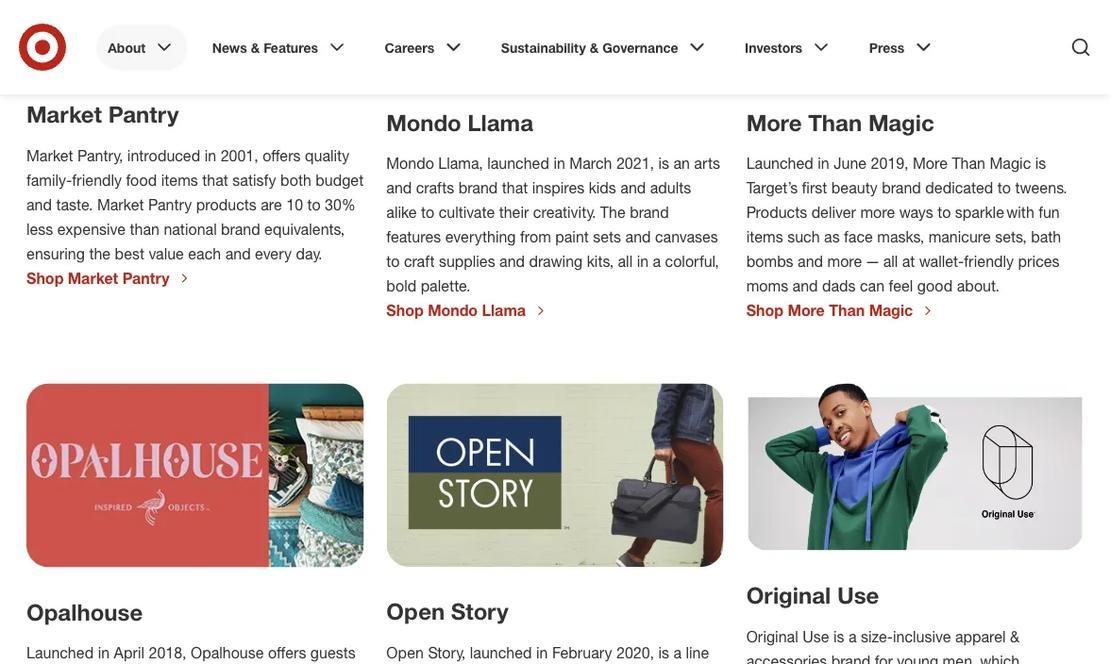 Task type: describe. For each thing, give the bounding box(es) containing it.
each
[[188, 244, 221, 263]]

in up the inspires
[[554, 154, 566, 173]]

1 vertical spatial more
[[828, 253, 863, 271]]

accessories
[[747, 653, 828, 665]]

tweens.
[[1016, 179, 1068, 198]]

story,
[[428, 644, 466, 662]]

to up the bold
[[387, 253, 400, 271]]

sets
[[593, 228, 622, 246]]

value
[[149, 244, 184, 263]]

in inside open story, launched in february 2020, is a line
[[536, 644, 548, 662]]

open story, launched in february 2020, is a line
[[387, 644, 723, 665]]

shop more than magic link
[[747, 302, 936, 321]]

1 vertical spatial magic
[[990, 155, 1032, 173]]

is inside open story, launched in february 2020, is a line
[[659, 644, 670, 662]]

inclusive
[[893, 628, 951, 647]]

1 vertical spatial than
[[952, 155, 986, 173]]

investors link
[[734, 24, 845, 70]]

is inside launched in june 2019, more than magic is target's first beauty brand dedicated to tweens. products deliver more ways to sparkle with fun items such as face masks, manicure sets, bath bombs and more — all at wallet-friendly prices moms and dads can feel good about. shop more than magic
[[1036, 155, 1047, 173]]

bath
[[1031, 228, 1062, 247]]

press
[[869, 39, 905, 55]]

prices
[[1019, 253, 1060, 271]]

2001,
[[221, 146, 258, 165]]

launched for launched in april 2018, opalhouse offers guests
[[26, 644, 94, 663]]

is inside original use is a size-inclusive apparel & accessories brand for young men, whic
[[834, 628, 845, 647]]

sparkle with
[[956, 204, 1035, 222]]

february
[[552, 644, 612, 662]]

sustainability & governance
[[501, 39, 679, 55]]

men,
[[943, 653, 976, 665]]

use for original use is a size-inclusive apparel & accessories brand for young men, whic
[[803, 628, 830, 647]]

at
[[903, 253, 916, 271]]

june
[[834, 155, 867, 173]]

family-
[[26, 171, 72, 189]]

shop market pantry link
[[26, 269, 192, 288]]

paint
[[556, 228, 589, 246]]

sustainability & governance link
[[490, 24, 720, 70]]

2 vertical spatial more
[[788, 302, 825, 320]]

1 vertical spatial pantry
[[148, 195, 192, 214]]

market pantry
[[26, 100, 179, 128]]

and down 2021,
[[621, 179, 646, 197]]

and down such on the right
[[798, 253, 824, 271]]

from
[[520, 228, 551, 246]]

canvases
[[655, 228, 718, 246]]

and right each
[[225, 244, 251, 263]]

shop inside "market pantry, introduced in 2001, offers quality family-friendly food items that satisfy both budget and taste. market pantry products are 10 to 30% less expensive than national brand equivalents, ensuring the best value each and every day. shop market pantry"
[[26, 269, 64, 287]]

ways
[[900, 204, 934, 222]]

the
[[89, 244, 111, 263]]

to down the crafts
[[421, 203, 435, 222]]

every
[[255, 244, 292, 263]]

features
[[264, 39, 318, 55]]

brand down adults
[[630, 203, 669, 222]]

shop mondo llama link
[[387, 302, 549, 321]]

kits,
[[587, 253, 614, 271]]

and down from
[[500, 253, 525, 271]]

offers for opalhouse
[[268, 644, 306, 663]]

launched for llama,
[[487, 154, 550, 173]]

size-
[[861, 628, 893, 647]]

to inside "market pantry, introduced in 2001, offers quality family-friendly food items that satisfy both budget and taste. market pantry products are 10 to 30% less expensive than national brand equivalents, ensuring the best value each and every day. shop market pantry"
[[307, 195, 321, 214]]

food
[[126, 171, 157, 189]]

a person holding a suitcase image
[[387, 384, 724, 568]]

launched for launched in june 2019, more than magic is target's first beauty brand dedicated to tweens. products deliver more ways to sparkle with fun items such as face masks, manicure sets, bath bombs and more — all at wallet-friendly prices moms and dads can feel good about. shop more than magic
[[747, 155, 814, 173]]

good
[[918, 277, 953, 296]]

0 vertical spatial llama
[[468, 109, 534, 136]]

news & features
[[212, 39, 318, 55]]

in inside launched in june 2019, more than magic is target's first beauty brand dedicated to tweens. products deliver more ways to sparkle with fun items such as face masks, manicure sets, bath bombs and more — all at wallet-friendly prices moms and dads can feel good about. shop more than magic
[[818, 155, 830, 173]]

moms
[[747, 277, 789, 296]]

that inside "market pantry, introduced in 2001, offers quality family-friendly food items that satisfy both budget and taste. market pantry products are 10 to 30% less expensive than national brand equivalents, ensuring the best value each and every day. shop market pantry"
[[202, 171, 228, 189]]

a inside original use is a size-inclusive apparel & accessories brand for young men, whic
[[849, 628, 857, 647]]

llama inside mondo llama, launched in march 2021, is an arts and crafts brand that inspires kids and adults alike to cultivate their creativity. the brand features everything from paint sets and canvases to craft supplies and drawing kits, all in a colorful, bold palette. shop mondo llama
[[482, 302, 526, 320]]

and up less
[[26, 195, 52, 214]]

guests
[[311, 644, 356, 663]]

2 vertical spatial mondo
[[428, 302, 478, 320]]

mondo llama
[[387, 109, 534, 136]]

market pantry, introduced in 2001, offers quality family-friendly food items that satisfy both budget and taste. market pantry products are 10 to 30% less expensive than national brand equivalents, ensuring the best value each and every day. shop market pantry
[[26, 146, 364, 287]]

30%
[[325, 195, 356, 214]]

adults
[[650, 179, 692, 197]]

manicure
[[929, 228, 991, 247]]

items inside "market pantry, introduced in 2001, offers quality family-friendly food items that satisfy both budget and taste. market pantry products are 10 to 30% less expensive than national brand equivalents, ensuring the best value each and every day. shop market pantry"
[[161, 171, 198, 189]]

sustainability
[[501, 39, 586, 55]]

budget
[[316, 171, 364, 189]]

bold
[[387, 277, 417, 296]]

young
[[897, 653, 939, 665]]

news
[[212, 39, 247, 55]]

market up family-
[[26, 146, 73, 165]]

products
[[196, 195, 257, 214]]

about link
[[96, 24, 187, 70]]

news & features link
[[201, 24, 360, 70]]

masks,
[[878, 228, 925, 247]]

deliver
[[812, 204, 857, 222]]

cultivate
[[439, 203, 495, 222]]

0 vertical spatial pantry
[[108, 100, 179, 128]]

original for original use is a size-inclusive apparel & accessories brand for young men, whic
[[747, 628, 799, 647]]

original use is a size-inclusive apparel & accessories brand for young men, whic
[[747, 628, 1062, 665]]

1 vertical spatial more
[[913, 155, 948, 173]]

a man in a green jacket image
[[747, 384, 1084, 552]]

is inside mondo llama, launched in march 2021, is an arts and crafts brand that inspires kids and adults alike to cultivate their creativity. the brand features everything from paint sets and canvases to craft supplies and drawing kits, all in a colorful, bold palette. shop mondo llama
[[659, 154, 670, 173]]

are
[[261, 195, 282, 214]]

feel
[[889, 277, 914, 296]]

and up alike on the left of page
[[387, 179, 412, 197]]

such
[[788, 228, 820, 247]]

palette.
[[421, 277, 471, 296]]

features
[[387, 228, 441, 246]]

day.
[[296, 244, 323, 263]]

& for news
[[251, 39, 260, 55]]

market up pantry,
[[26, 100, 102, 128]]

quality
[[305, 146, 350, 165]]

for
[[875, 653, 893, 665]]



Task type: vqa. For each thing, say whether or not it's contained in the screenshot.
The A in Original Use is a size-inclusive apparel & accessories brand for young men, whic
yes



Task type: locate. For each thing, give the bounding box(es) containing it.
open
[[387, 598, 445, 626], [387, 644, 424, 662]]

mondo for mondo llama, launched in march 2021, is an arts and crafts brand that inspires kids and adults alike to cultivate their creativity. the brand features everything from paint sets and canvases to craft supplies and drawing kits, all in a colorful, bold palette. shop mondo llama
[[387, 154, 434, 173]]

a inside mondo llama, launched in march 2021, is an arts and crafts brand that inspires kids and adults alike to cultivate their creativity. the brand features everything from paint sets and canvases to craft supplies and drawing kits, all in a colorful, bold palette. shop mondo llama
[[653, 253, 661, 271]]

& for sustainability
[[590, 39, 599, 55]]

10
[[286, 195, 303, 214]]

more up dedicated
[[913, 155, 948, 173]]

& left governance
[[590, 39, 599, 55]]

0 horizontal spatial items
[[161, 171, 198, 189]]

opalhouse right 2018,
[[191, 644, 264, 663]]

offers up both
[[263, 146, 301, 165]]

inspires
[[532, 179, 585, 197]]

use inside original use is a size-inclusive apparel & accessories brand for young men, whic
[[803, 628, 830, 647]]

0 horizontal spatial a
[[653, 253, 661, 271]]

apparel
[[956, 628, 1006, 647]]

launched in april 2018, opalhouse offers guests
[[26, 644, 356, 665]]

llama up llama,
[[468, 109, 534, 136]]

items down introduced
[[161, 171, 198, 189]]

0 vertical spatial than
[[809, 109, 863, 136]]

0 vertical spatial opalhouse
[[26, 599, 143, 626]]

launched inside launched in june 2019, more than magic is target's first beauty brand dedicated to tweens. products deliver more ways to sparkle with fun items such as face masks, manicure sets, bath bombs and more — all at wallet-friendly prices moms and dads can feel good about. shop more than magic
[[747, 155, 814, 173]]

brand left for at bottom
[[832, 653, 871, 665]]

1 vertical spatial items
[[747, 228, 784, 247]]

1 horizontal spatial all
[[884, 253, 898, 271]]

1 horizontal spatial items
[[747, 228, 784, 247]]

launched inside open story, launched in february 2020, is a line
[[470, 644, 532, 662]]

2 horizontal spatial a
[[849, 628, 857, 647]]

1 all from the left
[[618, 253, 633, 271]]

llama down supplies
[[482, 302, 526, 320]]

craft
[[404, 253, 435, 271]]

text image
[[26, 384, 364, 568]]

satisfy
[[233, 171, 276, 189]]

1 horizontal spatial launched
[[747, 155, 814, 173]]

national
[[164, 220, 217, 238]]

& right apparel
[[1011, 628, 1020, 647]]

0 vertical spatial magic
[[869, 109, 935, 136]]

dedicated
[[926, 179, 994, 198]]

as face
[[825, 228, 873, 247]]

1 vertical spatial launched
[[26, 644, 94, 663]]

offers for 2001,
[[263, 146, 301, 165]]

offers inside "market pantry, introduced in 2001, offers quality family-friendly food items that satisfy both budget and taste. market pantry products are 10 to 30% less expensive than national brand equivalents, ensuring the best value each and every day. shop market pantry"
[[263, 146, 301, 165]]

that up their at the left top of the page
[[502, 179, 528, 197]]

more than magic
[[747, 109, 935, 136]]

in up first
[[818, 155, 830, 173]]

1 vertical spatial original
[[747, 628, 799, 647]]

brand up the cultivate
[[459, 179, 498, 197]]

governance
[[603, 39, 679, 55]]

1 vertical spatial llama
[[482, 302, 526, 320]]

equivalents,
[[265, 220, 345, 238]]

in inside launched in april 2018, opalhouse offers guests
[[98, 644, 110, 663]]

beauty
[[832, 179, 878, 198]]

sets,
[[996, 228, 1027, 247]]

is up tweens.
[[1036, 155, 1047, 173]]

launched left april at left bottom
[[26, 644, 94, 663]]

open for open story, launched in february 2020, is a line
[[387, 644, 424, 662]]

0 horizontal spatial friendly
[[72, 171, 122, 189]]

use up accessories
[[803, 628, 830, 647]]

brand down 2019,
[[882, 179, 922, 198]]

0 horizontal spatial opalhouse
[[26, 599, 143, 626]]

wallet-
[[920, 253, 965, 271]]

open inside open story, launched in february 2020, is a line
[[387, 644, 424, 662]]

& inside sustainability & governance link
[[590, 39, 599, 55]]

in right kits,
[[637, 253, 649, 271]]

april
[[114, 644, 145, 663]]

use
[[838, 582, 880, 610], [803, 628, 830, 647]]

0 horizontal spatial use
[[803, 628, 830, 647]]

march
[[570, 154, 612, 173]]

mondo up llama,
[[387, 109, 461, 136]]

market down the
[[68, 269, 118, 287]]

original use
[[747, 582, 880, 610]]

—
[[867, 253, 879, 271]]

market down food
[[97, 195, 144, 214]]

0 horizontal spatial launched
[[26, 644, 94, 663]]

in left "2001,"
[[205, 146, 216, 165]]

creativity.
[[533, 203, 596, 222]]

1 vertical spatial launched
[[470, 644, 532, 662]]

to
[[998, 179, 1011, 198], [307, 195, 321, 214], [421, 203, 435, 222], [938, 204, 951, 222], [387, 253, 400, 271]]

0 vertical spatial items
[[161, 171, 198, 189]]

launched
[[747, 155, 814, 173], [26, 644, 94, 663]]

opalhouse up april at left bottom
[[26, 599, 143, 626]]

mondo up the crafts
[[387, 154, 434, 173]]

less
[[26, 220, 53, 238]]

items up the bombs
[[747, 228, 784, 247]]

0 vertical spatial launched
[[487, 154, 550, 173]]

1 vertical spatial open
[[387, 644, 424, 662]]

a
[[653, 253, 661, 271], [849, 628, 857, 647], [674, 644, 682, 662]]

more down dads
[[788, 302, 825, 320]]

taste.
[[56, 195, 93, 214]]

market
[[26, 100, 102, 128], [26, 146, 73, 165], [97, 195, 144, 214], [68, 269, 118, 287]]

to right ways
[[938, 204, 951, 222]]

more down as face
[[828, 253, 863, 271]]

2018,
[[149, 644, 187, 663]]

0 vertical spatial original
[[747, 582, 831, 610]]

1 vertical spatial mondo
[[387, 154, 434, 173]]

ensuring
[[26, 244, 85, 263]]

more
[[861, 204, 895, 222], [828, 253, 863, 271]]

1 open from the top
[[387, 598, 445, 626]]

open for open story
[[387, 598, 445, 626]]

launched
[[487, 154, 550, 173], [470, 644, 532, 662]]

mondo down palette.
[[428, 302, 478, 320]]

both
[[281, 171, 312, 189]]

open left the story,
[[387, 644, 424, 662]]

than up dedicated
[[952, 155, 986, 173]]

2 vertical spatial magic
[[870, 302, 913, 320]]

shop inside launched in june 2019, more than magic is target's first beauty brand dedicated to tweens. products deliver more ways to sparkle with fun items such as face masks, manicure sets, bath bombs and more — all at wallet-friendly prices moms and dads can feel good about. shop more than magic
[[747, 302, 784, 320]]

items inside launched in june 2019, more than magic is target's first beauty brand dedicated to tweens. products deliver more ways to sparkle with fun items such as face masks, manicure sets, bath bombs and more — all at wallet-friendly prices moms and dads can feel good about. shop more than magic
[[747, 228, 784, 247]]

original
[[747, 582, 831, 610], [747, 628, 799, 647]]

pantry up "national"
[[148, 195, 192, 214]]

1 horizontal spatial &
[[590, 39, 599, 55]]

offers left guests
[[268, 644, 306, 663]]

line
[[686, 644, 710, 662]]

0 vertical spatial open
[[387, 598, 445, 626]]

2 vertical spatial than
[[829, 302, 865, 320]]

magic up tweens.
[[990, 155, 1032, 173]]

launched up the inspires
[[487, 154, 550, 173]]

can
[[860, 277, 885, 296]]

the
[[601, 203, 626, 222]]

open story
[[387, 598, 509, 626]]

fun
[[1039, 204, 1060, 222]]

more up "masks,"
[[861, 204, 895, 222]]

use for original use
[[838, 582, 880, 610]]

a left line in the bottom of the page
[[674, 644, 682, 662]]

1 vertical spatial use
[[803, 628, 830, 647]]

0 horizontal spatial all
[[618, 253, 633, 271]]

brand inside "market pantry, introduced in 2001, offers quality family-friendly food items that satisfy both budget and taste. market pantry products are 10 to 30% less expensive than national brand equivalents, ensuring the best value each and every day. shop market pantry"
[[221, 220, 260, 238]]

use up the size-
[[838, 582, 880, 610]]

friendly up about.
[[964, 253, 1014, 271]]

opalhouse inside launched in april 2018, opalhouse offers guests
[[191, 644, 264, 663]]

launched up target's
[[747, 155, 814, 173]]

pantry up introduced
[[108, 100, 179, 128]]

a inside open story, launched in february 2020, is a line
[[674, 644, 682, 662]]

in left april at left bottom
[[98, 644, 110, 663]]

is left the size-
[[834, 628, 845, 647]]

1 horizontal spatial use
[[838, 582, 880, 610]]

a left the size-
[[849, 628, 857, 647]]

about
[[108, 39, 146, 55]]

and right sets
[[626, 228, 651, 246]]

magic up 2019,
[[869, 109, 935, 136]]

all inside launched in june 2019, more than magic is target's first beauty brand dedicated to tweens. products deliver more ways to sparkle with fun items such as face masks, manicure sets, bath bombs and more — all at wallet-friendly prices moms and dads can feel good about. shop more than magic
[[884, 253, 898, 271]]

all right —
[[884, 253, 898, 271]]

2 original from the top
[[747, 628, 799, 647]]

careers link
[[373, 24, 476, 70]]

2 open from the top
[[387, 644, 424, 662]]

all right kits,
[[618, 253, 633, 271]]

& inside original use is a size-inclusive apparel & accessories brand for young men, whic
[[1011, 628, 1020, 647]]

1 horizontal spatial shop
[[387, 302, 424, 320]]

2019,
[[871, 155, 909, 173]]

is left an
[[659, 154, 670, 173]]

all
[[618, 253, 633, 271], [884, 253, 898, 271]]

friendly down pantry,
[[72, 171, 122, 189]]

0 vertical spatial more
[[747, 109, 802, 136]]

friendly inside "market pantry, introduced in 2001, offers quality family-friendly food items that satisfy both budget and taste. market pantry products are 10 to 30% less expensive than national brand equivalents, ensuring the best value each and every day. shop market pantry"
[[72, 171, 122, 189]]

and
[[387, 179, 412, 197], [621, 179, 646, 197], [26, 195, 52, 214], [626, 228, 651, 246], [225, 244, 251, 263], [500, 253, 525, 271], [798, 253, 824, 271], [793, 277, 818, 296]]

open up the story,
[[387, 598, 445, 626]]

1 vertical spatial friendly
[[964, 253, 1014, 271]]

launched inside launched in april 2018, opalhouse offers guests
[[26, 644, 94, 663]]

and left dads
[[793, 277, 818, 296]]

1 horizontal spatial that
[[502, 179, 528, 197]]

brand inside launched in june 2019, more than magic is target's first beauty brand dedicated to tweens. products deliver more ways to sparkle with fun items such as face masks, manicure sets, bath bombs and more — all at wallet-friendly prices moms and dads can feel good about. shop more than magic
[[882, 179, 922, 198]]

story
[[451, 598, 509, 626]]

more up target's
[[747, 109, 802, 136]]

to right 10
[[307, 195, 321, 214]]

that up products
[[202, 171, 228, 189]]

1 vertical spatial offers
[[268, 644, 306, 663]]

about.
[[957, 277, 1000, 296]]

launched inside mondo llama, launched in march 2021, is an arts and crafts brand that inspires kids and adults alike to cultivate their creativity. the brand features everything from paint sets and canvases to craft supplies and drawing kits, all in a colorful, bold palette. shop mondo llama
[[487, 154, 550, 173]]

0 vertical spatial launched
[[747, 155, 814, 173]]

2 vertical spatial pantry
[[122, 269, 170, 287]]

shop inside mondo llama, launched in march 2021, is an arts and crafts brand that inspires kids and adults alike to cultivate their creativity. the brand features everything from paint sets and canvases to craft supplies and drawing kits, all in a colorful, bold palette. shop mondo llama
[[387, 302, 424, 320]]

launched down story
[[470, 644, 532, 662]]

llama
[[468, 109, 534, 136], [482, 302, 526, 320]]

more
[[747, 109, 802, 136], [913, 155, 948, 173], [788, 302, 825, 320]]

in left february
[[536, 644, 548, 662]]

launched in june 2019, more than magic is target's first beauty brand dedicated to tweens. products deliver more ways to sparkle with fun items such as face masks, manicure sets, bath bombs and more — all at wallet-friendly prices moms and dads can feel good about. shop more than magic
[[747, 155, 1068, 320]]

1 horizontal spatial friendly
[[964, 253, 1014, 271]]

first
[[802, 179, 828, 198]]

than down dads
[[829, 302, 865, 320]]

0 vertical spatial use
[[838, 582, 880, 610]]

friendly inside launched in june 2019, more than magic is target's first beauty brand dedicated to tweens. products deliver more ways to sparkle with fun items such as face masks, manicure sets, bath bombs and more — all at wallet-friendly prices moms and dads can feel good about. shop more than magic
[[964, 253, 1014, 271]]

careers
[[385, 39, 435, 55]]

0 vertical spatial more
[[861, 204, 895, 222]]

best
[[115, 244, 145, 263]]

alike
[[387, 203, 417, 222]]

2020,
[[617, 644, 655, 662]]

shop
[[26, 269, 64, 287], [387, 302, 424, 320], [747, 302, 784, 320]]

everything
[[445, 228, 516, 246]]

to up the sparkle with
[[998, 179, 1011, 198]]

0 horizontal spatial shop
[[26, 269, 64, 287]]

1 vertical spatial opalhouse
[[191, 644, 264, 663]]

& right news
[[251, 39, 260, 55]]

shop down the bold
[[387, 302, 424, 320]]

dads
[[823, 277, 856, 296]]

original for original use
[[747, 582, 831, 610]]

2 horizontal spatial &
[[1011, 628, 1020, 647]]

in inside "market pantry, introduced in 2001, offers quality family-friendly food items that satisfy both budget and taste. market pantry products are 10 to 30% less expensive than national brand equivalents, ensuring the best value each and every day. shop market pantry"
[[205, 146, 216, 165]]

0 horizontal spatial that
[[202, 171, 228, 189]]

that inside mondo llama, launched in march 2021, is an arts and crafts brand that inspires kids and adults alike to cultivate their creativity. the brand features everything from paint sets and canvases to craft supplies and drawing kits, all in a colorful, bold palette. shop mondo llama
[[502, 179, 528, 197]]

1 original from the top
[[747, 582, 831, 610]]

is right the 2020,
[[659, 644, 670, 662]]

a left colorful,
[[653, 253, 661, 271]]

brand inside original use is a size-inclusive apparel & accessories brand for young men, whic
[[832, 653, 871, 665]]

0 vertical spatial mondo
[[387, 109, 461, 136]]

shop down moms
[[747, 302, 784, 320]]

their
[[499, 203, 529, 222]]

& inside news & features link
[[251, 39, 260, 55]]

mondo llama, launched in march 2021, is an arts and crafts brand that inspires kids and adults alike to cultivate their creativity. the brand features everything from paint sets and canvases to craft supplies and drawing kits, all in a colorful, bold palette. shop mondo llama
[[387, 154, 721, 320]]

products
[[747, 204, 808, 222]]

original inside original use is a size-inclusive apparel & accessories brand for young men, whic
[[747, 628, 799, 647]]

crafts
[[416, 179, 455, 197]]

2 horizontal spatial shop
[[747, 302, 784, 320]]

0 horizontal spatial &
[[251, 39, 260, 55]]

all inside mondo llama, launched in march 2021, is an arts and crafts brand that inspires kids and adults alike to cultivate their creativity. the brand features everything from paint sets and canvases to craft supplies and drawing kits, all in a colorful, bold palette. shop mondo llama
[[618, 253, 633, 271]]

0 vertical spatial friendly
[[72, 171, 122, 189]]

mondo for mondo llama
[[387, 109, 461, 136]]

1 horizontal spatial a
[[674, 644, 682, 662]]

shop down ensuring
[[26, 269, 64, 287]]

0 vertical spatial offers
[[263, 146, 301, 165]]

pantry down best
[[122, 269, 170, 287]]

2021,
[[617, 154, 654, 173]]

llama,
[[438, 154, 483, 173]]

launched for story,
[[470, 644, 532, 662]]

offers inside launched in april 2018, opalhouse offers guests
[[268, 644, 306, 663]]

mondo
[[387, 109, 461, 136], [387, 154, 434, 173], [428, 302, 478, 320]]

brand down products
[[221, 220, 260, 238]]

drawing
[[529, 253, 583, 271]]

2 all from the left
[[884, 253, 898, 271]]

than up june
[[809, 109, 863, 136]]

1 horizontal spatial opalhouse
[[191, 644, 264, 663]]

magic down feel
[[870, 302, 913, 320]]



